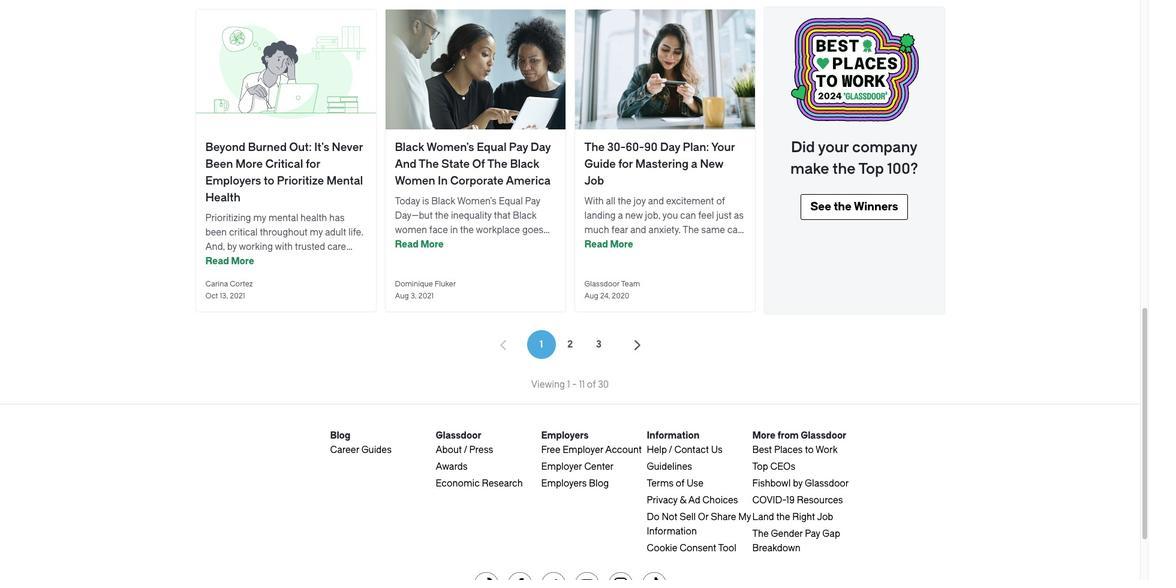 Task type: describe. For each thing, give the bounding box(es) containing it.
face
[[429, 225, 448, 236]]

been
[[205, 227, 227, 238]]

critical
[[229, 227, 258, 238]]

with all the joy and excitement of landing a new job, you can feel just as much fear and anxiety. the same can go...
[[585, 196, 744, 250]]

excitement
[[666, 196, 714, 207]]

did
[[791, 139, 815, 156]]

oct
[[205, 292, 218, 301]]

women's inside today is black women's equal pay day—but the inequality that black women face in the workplace goes far beyond pay.  on average, black women...
[[457, 196, 497, 207]]

3 link
[[585, 331, 613, 359]]

awards link
[[436, 462, 468, 473]]

the up women
[[419, 158, 439, 171]]

awards
[[436, 462, 468, 473]]

guides
[[361, 445, 392, 456]]

workplace
[[476, 225, 520, 236]]

dominique fluker aug 3, 2021
[[395, 280, 456, 301]]

adult
[[325, 227, 346, 238]]

next icon image
[[630, 338, 645, 353]]

0 horizontal spatial can
[[680, 211, 696, 221]]

pay inside more from glassdoor best places to work top ceos fishbowl by glassdoor covid-19 resources land the right job the gender pay gap breakdown
[[805, 529, 820, 540]]

prev icon image
[[496, 338, 510, 353]]

not
[[662, 512, 678, 523]]

2 information from the top
[[647, 527, 697, 537]]

by inside more from glassdoor best places to work top ceos fishbowl by glassdoor covid-19 resources land the right job the gender pay gap breakdown
[[793, 479, 803, 489]]

guidelines
[[647, 462, 692, 473]]

more for the 30-60-90 day plan: your guide for mastering a new job
[[610, 239, 633, 250]]

beyond
[[409, 239, 440, 250]]

i've made
[[249, 256, 291, 267]]

the inside did your company make the top 100?
[[833, 161, 856, 178]]

and
[[395, 158, 417, 171]]

covid-19 resources link
[[752, 495, 843, 506]]

i'm
[[263, 271, 277, 281]]

health
[[205, 191, 241, 205]]

more from glassdoor best places to work top ceos fishbowl by glassdoor covid-19 resources land the right job the gender pay gap breakdown
[[752, 431, 849, 554]]

1 inside 1 link
[[540, 340, 543, 350]]

the gender pay gap breakdown link
[[752, 529, 840, 554]]

just
[[716, 211, 732, 221]]

2 horizontal spatial and
[[648, 196, 664, 207]]

privacy & ad choices link
[[647, 495, 738, 506]]

black women's equal pay day and the state of the black women in corporate america
[[395, 141, 551, 188]]

2021 for corporate
[[418, 292, 434, 301]]

glassdoor up resources at the bottom right of the page
[[805, 479, 849, 489]]

-
[[572, 380, 577, 390]]

60-
[[626, 141, 644, 154]]

cookie
[[647, 543, 678, 554]]

the up face
[[435, 211, 449, 221]]

1 vertical spatial of
[[587, 380, 596, 390]]

equal inside today is black women's equal pay day—but the inequality that black women face in the workplace goes far beyond pay.  on average, black women...
[[499, 196, 523, 207]]

help / contact us link
[[647, 445, 723, 456]]

in
[[438, 175, 448, 188]]

for for 60-
[[618, 158, 633, 171]]

with
[[585, 196, 604, 207]]

see
[[811, 200, 831, 214]]

pay inside today is black women's equal pay day—but the inequality that black women face in the workplace goes far beyond pay.  on average, black women...
[[525, 196, 540, 207]]

viewing 1 - 11 of 30
[[531, 380, 609, 390]]

as
[[734, 211, 744, 221]]

guidelines link
[[647, 462, 692, 473]]

help
[[647, 445, 667, 456]]

more for beyond burned out: it's never been more critical for employers to prioritize mental health
[[231, 256, 254, 267]]

did your company make the top 100?
[[791, 139, 918, 178]]

ad
[[689, 495, 700, 506]]

black down goes
[[517, 239, 541, 250]]

out:
[[289, 141, 312, 154]]

read for the 30-60-90 day plan: your guide for mastering a new job
[[585, 239, 608, 250]]

center
[[584, 462, 614, 473]]

free employer account link
[[541, 445, 642, 456]]

places
[[774, 445, 803, 456]]

care
[[327, 242, 346, 253]]

cookie consent tool link
[[647, 543, 737, 554]]

goes
[[522, 225, 543, 236]]

2
[[567, 340, 573, 350]]

to inside more from glassdoor best places to work top ceos fishbowl by glassdoor covid-19 resources land the right job the gender pay gap breakdown
[[805, 445, 814, 456]]

right
[[792, 512, 815, 523]]

black up goes
[[513, 211, 537, 221]]

90
[[644, 141, 658, 154]]

share
[[711, 512, 736, 523]]

career
[[330, 445, 359, 456]]

read for black women's equal pay day and the state of the black women in corporate america
[[395, 239, 419, 250]]

glassdoor team aug 24, 2020
[[585, 280, 640, 301]]

1 horizontal spatial and
[[630, 225, 646, 236]]

carina cortez oct 13, 2021
[[205, 280, 253, 301]]

2020
[[612, 292, 629, 301]]

from
[[778, 431, 799, 441]]

a inside with all the joy and excitement of landing a new job, you can feel just as much fear and anxiety. the same can go...
[[618, 211, 623, 221]]

been
[[205, 158, 233, 171]]

state
[[441, 158, 470, 171]]

employers inside "beyond burned out: it's never been more critical for employers to prioritize mental health"
[[205, 175, 261, 188]]

landing
[[585, 211, 616, 221]]

progress
[[205, 271, 243, 281]]

choices
[[703, 495, 738, 506]]

0 vertical spatial employer
[[563, 445, 604, 456]]

joy
[[634, 196, 646, 207]]

2 link
[[556, 331, 585, 359]]

press
[[469, 445, 493, 456]]

you
[[663, 211, 678, 221]]

1 horizontal spatial my
[[310, 227, 323, 238]]

career guides link
[[330, 445, 392, 456]]

top inside did your company make the top 100?
[[859, 161, 884, 178]]

throughout
[[260, 227, 308, 238]]

viewing
[[531, 380, 565, 390]]

with
[[275, 242, 293, 253]]

black up and on the top of page
[[395, 141, 424, 154]]

read more for black women's equal pay day and the state of the black women in corporate america
[[395, 239, 444, 250]]

day for 90
[[660, 141, 680, 154]]

more inside "beyond burned out: it's never been more critical for employers to prioritize mental health"
[[236, 158, 263, 171]]

and inside the 'prioritizing my mental health has been critical throughout my adult life. and, by working with trusted care providers, i've made significant progress and i'm getting...'
[[245, 271, 261, 281]]

breakdown
[[752, 543, 801, 554]]

glassdoor inside glassdoor about / press awards economic research
[[436, 431, 481, 441]]

blog career guides
[[330, 431, 392, 456]]

economic research link
[[436, 479, 523, 489]]

of inside with all the joy and excitement of landing a new job, you can feel just as much fear and anxiety. the same can go...
[[716, 196, 725, 207]]

day for pay
[[531, 141, 551, 154]]

ceos
[[770, 462, 796, 473]]

beyond burned out: it's never been more critical for employers to prioritize mental health
[[205, 141, 363, 205]]

mental
[[327, 175, 363, 188]]

is
[[422, 196, 429, 207]]

plan:
[[683, 141, 709, 154]]

terms of use link
[[647, 479, 704, 489]]

30-
[[607, 141, 626, 154]]

feel
[[698, 211, 714, 221]]

land
[[752, 512, 774, 523]]

of inside information help / contact us guidelines terms of use privacy & ad choices do not sell or share my information cookie consent tool
[[676, 479, 685, 489]]



Task type: vqa. For each thing, say whether or not it's contained in the screenshot.


Task type: locate. For each thing, give the bounding box(es) containing it.
read more for beyond burned out: it's never been more critical for employers to prioritize mental health
[[205, 256, 254, 267]]

for for out:
[[306, 158, 320, 171]]

0 horizontal spatial and
[[245, 271, 261, 281]]

/ inside information help / contact us guidelines terms of use privacy & ad choices do not sell or share my information cookie consent tool
[[669, 445, 672, 456]]

all
[[606, 196, 616, 207]]

and
[[648, 196, 664, 207], [630, 225, 646, 236], [245, 271, 261, 281]]

1 horizontal spatial by
[[793, 479, 803, 489]]

and,
[[205, 242, 225, 253]]

to inside "beyond burned out: it's never been more critical for employers to prioritize mental health"
[[264, 175, 274, 188]]

by inside the 'prioritizing my mental health has been critical throughout my adult life. and, by working with trusted care providers, i've made significant progress and i'm getting...'
[[227, 242, 237, 253]]

women...
[[395, 254, 434, 265]]

0 horizontal spatial to
[[264, 175, 274, 188]]

2 aug from the left
[[585, 292, 598, 301]]

terms
[[647, 479, 674, 489]]

1 left the 2 link
[[540, 340, 543, 350]]

day up america
[[531, 141, 551, 154]]

employer down free at the left of page
[[541, 462, 582, 473]]

top down company
[[859, 161, 884, 178]]

job down guide
[[585, 175, 604, 188]]

0 horizontal spatial day
[[531, 141, 551, 154]]

of
[[716, 196, 725, 207], [587, 380, 596, 390], [676, 479, 685, 489]]

read more down the fear
[[585, 239, 633, 250]]

1 horizontal spatial /
[[669, 445, 672, 456]]

13,
[[220, 292, 228, 301]]

glassdoor up work
[[801, 431, 847, 441]]

economic
[[436, 479, 480, 489]]

getting...
[[279, 271, 316, 281]]

1 aug from the left
[[395, 292, 409, 301]]

2021 down cortez
[[230, 292, 245, 301]]

burned
[[248, 141, 287, 154]]

3,
[[411, 292, 417, 301]]

women's inside "black women's equal pay day and the state of the black women in corporate america"
[[427, 141, 474, 154]]

prioritize
[[277, 175, 324, 188]]

0 horizontal spatial of
[[587, 380, 596, 390]]

for
[[306, 158, 320, 171], [618, 158, 633, 171]]

1 vertical spatial a
[[618, 211, 623, 221]]

of up just
[[716, 196, 725, 207]]

my down health
[[310, 227, 323, 238]]

0 horizontal spatial a
[[618, 211, 623, 221]]

pay down america
[[525, 196, 540, 207]]

1 horizontal spatial can
[[727, 225, 743, 236]]

by up covid-19 resources link
[[793, 479, 803, 489]]

1 horizontal spatial top
[[859, 161, 884, 178]]

fishbowl
[[752, 479, 791, 489]]

0 horizontal spatial job
[[585, 175, 604, 188]]

top down best
[[752, 462, 768, 473]]

1 day from the left
[[531, 141, 551, 154]]

tool
[[718, 543, 737, 554]]

read more
[[395, 239, 444, 250], [585, 239, 633, 250], [205, 256, 254, 267]]

make
[[791, 161, 829, 178]]

the down your
[[833, 161, 856, 178]]

the inside with all the joy and excitement of landing a new job, you can feel just as much fear and anxiety. the same can go...
[[618, 196, 632, 207]]

0 horizontal spatial my
[[253, 213, 266, 224]]

sell
[[680, 512, 696, 523]]

0 horizontal spatial aug
[[395, 292, 409, 301]]

100?
[[887, 161, 918, 178]]

0 horizontal spatial top
[[752, 462, 768, 473]]

or
[[698, 512, 709, 523]]

1 horizontal spatial to
[[805, 445, 814, 456]]

on
[[464, 239, 476, 250]]

employer up employer center link
[[563, 445, 604, 456]]

0 horizontal spatial blog
[[330, 431, 351, 441]]

employers up 'health' at the top left of the page
[[205, 175, 261, 188]]

information
[[647, 431, 700, 441], [647, 527, 697, 537]]

1 information from the top
[[647, 431, 700, 441]]

1 vertical spatial top
[[752, 462, 768, 473]]

blog
[[330, 431, 351, 441], [589, 479, 609, 489]]

employers down employer center link
[[541, 479, 587, 489]]

team
[[621, 280, 640, 289]]

job inside more from glassdoor best places to work top ceos fishbowl by glassdoor covid-19 resources land the right job the gender pay gap breakdown
[[817, 512, 833, 523]]

the down the land
[[752, 529, 769, 540]]

job inside the 30-60-90 day plan: your guide for mastering a new job
[[585, 175, 604, 188]]

0 vertical spatial equal
[[477, 141, 507, 154]]

black up america
[[510, 158, 539, 171]]

0 vertical spatial information
[[647, 431, 700, 441]]

winners
[[854, 200, 898, 214]]

the right in
[[460, 225, 474, 236]]

more down face
[[421, 239, 444, 250]]

19
[[786, 495, 795, 506]]

consent
[[680, 543, 716, 554]]

information up 'help / contact us' "link"
[[647, 431, 700, 441]]

the inside more from glassdoor best places to work top ceos fishbowl by glassdoor covid-19 resources land the right job the gender pay gap breakdown
[[752, 529, 769, 540]]

0 horizontal spatial by
[[227, 242, 237, 253]]

2 day from the left
[[660, 141, 680, 154]]

the inside with all the joy and excitement of landing a new job, you can feel just as much fear and anxiety. the same can go...
[[683, 225, 699, 236]]

day inside "black women's equal pay day and the state of the black women in corporate america"
[[531, 141, 551, 154]]

blog inside the employers free employer account employer center employers blog
[[589, 479, 609, 489]]

new
[[700, 158, 724, 171]]

2 horizontal spatial read more
[[585, 239, 633, 250]]

1 vertical spatial and
[[630, 225, 646, 236]]

for down 30-
[[618, 158, 633, 171]]

read down women
[[395, 239, 419, 250]]

0 vertical spatial top
[[859, 161, 884, 178]]

us
[[711, 445, 723, 456]]

more down working
[[231, 256, 254, 267]]

gap
[[823, 529, 840, 540]]

pay left "gap"
[[805, 529, 820, 540]]

information help / contact us guidelines terms of use privacy & ad choices do not sell or share my information cookie consent tool
[[647, 431, 751, 554]]

&
[[680, 495, 687, 506]]

and down new
[[630, 225, 646, 236]]

go...
[[585, 239, 603, 250]]

the up guide
[[585, 141, 605, 154]]

cortez
[[230, 280, 253, 289]]

day up "mastering" at top
[[660, 141, 680, 154]]

read for beyond burned out: it's never been more critical for employers to prioritize mental health
[[205, 256, 229, 267]]

black right is
[[431, 196, 455, 207]]

providers,
[[205, 256, 247, 267]]

and left i'm
[[245, 271, 261, 281]]

aug inside glassdoor team aug 24, 2020
[[585, 292, 598, 301]]

the inside the 30-60-90 day plan: your guide for mastering a new job
[[585, 141, 605, 154]]

inequality
[[451, 211, 492, 221]]

2 vertical spatial employers
[[541, 479, 587, 489]]

read down and,
[[205, 256, 229, 267]]

employers up free at the left of page
[[541, 431, 589, 441]]

my
[[253, 213, 266, 224], [310, 227, 323, 238]]

1 horizontal spatial read more
[[395, 239, 444, 250]]

/ for help
[[669, 445, 672, 456]]

1 horizontal spatial of
[[676, 479, 685, 489]]

employer center link
[[541, 462, 614, 473]]

guide
[[585, 158, 616, 171]]

women's up state
[[427, 141, 474, 154]]

can down excitement
[[680, 211, 696, 221]]

read down much
[[585, 239, 608, 250]]

a down plan:
[[691, 158, 698, 171]]

my up critical
[[253, 213, 266, 224]]

2 horizontal spatial of
[[716, 196, 725, 207]]

0 vertical spatial blog
[[330, 431, 351, 441]]

day inside the 30-60-90 day plan: your guide for mastering a new job
[[660, 141, 680, 154]]

1 horizontal spatial day
[[660, 141, 680, 154]]

1 horizontal spatial aug
[[585, 292, 598, 301]]

1 horizontal spatial job
[[817, 512, 833, 523]]

glassdoor up 24,
[[585, 280, 620, 289]]

top inside more from glassdoor best places to work top ceos fishbowl by glassdoor covid-19 resources land the right job the gender pay gap breakdown
[[752, 462, 768, 473]]

2021 inside dominique fluker aug 3, 2021
[[418, 292, 434, 301]]

more
[[236, 158, 263, 171], [421, 239, 444, 250], [610, 239, 633, 250], [231, 256, 254, 267], [752, 431, 776, 441]]

aug for black women's equal pay day and the state of the black women in corporate america
[[395, 292, 409, 301]]

best
[[752, 445, 772, 456]]

1 vertical spatial information
[[647, 527, 697, 537]]

day—but
[[395, 211, 433, 221]]

0 vertical spatial a
[[691, 158, 698, 171]]

equal inside "black women's equal pay day and the state of the black women in corporate america"
[[477, 141, 507, 154]]

1 vertical spatial women's
[[457, 196, 497, 207]]

same
[[701, 225, 725, 236]]

0 vertical spatial to
[[264, 175, 274, 188]]

about
[[436, 445, 462, 456]]

the right of
[[487, 158, 508, 171]]

information down not
[[647, 527, 697, 537]]

0 vertical spatial job
[[585, 175, 604, 188]]

2 vertical spatial of
[[676, 479, 685, 489]]

1 horizontal spatial 1
[[567, 380, 570, 390]]

/ right help
[[669, 445, 672, 456]]

1 vertical spatial by
[[793, 479, 803, 489]]

and up "job," at the top
[[648, 196, 664, 207]]

women
[[395, 225, 427, 236]]

pay inside "black women's equal pay day and the state of the black women in corporate america"
[[509, 141, 528, 154]]

1 vertical spatial pay
[[525, 196, 540, 207]]

read more up progress
[[205, 256, 254, 267]]

glassdoor inside glassdoor team aug 24, 2020
[[585, 280, 620, 289]]

0 vertical spatial my
[[253, 213, 266, 224]]

1 / from the left
[[464, 445, 467, 456]]

2021 for health
[[230, 292, 245, 301]]

0 vertical spatial 1
[[540, 340, 543, 350]]

more up best
[[752, 431, 776, 441]]

prioritizing my mental health has been critical throughout my adult life. and, by working with trusted care providers, i've made significant progress and i'm getting...
[[205, 213, 366, 281]]

pay up america
[[509, 141, 528, 154]]

blog up career on the left of the page
[[330, 431, 351, 441]]

covid-
[[752, 495, 786, 506]]

30
[[598, 380, 609, 390]]

1 vertical spatial blog
[[589, 479, 609, 489]]

aug for the 30-60-90 day plan: your guide for mastering a new job
[[585, 292, 598, 301]]

mental
[[269, 213, 298, 224]]

for inside "beyond burned out: it's never been more critical for employers to prioritize mental health"
[[306, 158, 320, 171]]

women's up inequality
[[457, 196, 497, 207]]

0 vertical spatial employers
[[205, 175, 261, 188]]

by up providers,
[[227, 242, 237, 253]]

the right see
[[834, 200, 852, 214]]

much
[[585, 225, 609, 236]]

trusted
[[295, 242, 325, 253]]

2021 right 3,
[[418, 292, 434, 301]]

women
[[395, 175, 435, 188]]

0 horizontal spatial 1
[[540, 340, 543, 350]]

the down feel
[[683, 225, 699, 236]]

equal
[[477, 141, 507, 154], [499, 196, 523, 207]]

life.
[[349, 227, 364, 238]]

/ for about
[[464, 445, 467, 456]]

privacy
[[647, 495, 678, 506]]

2 vertical spatial and
[[245, 271, 261, 281]]

0 horizontal spatial read more
[[205, 256, 254, 267]]

the up gender
[[776, 512, 790, 523]]

to down critical
[[264, 175, 274, 188]]

that
[[494, 211, 511, 221]]

2 for from the left
[[618, 158, 633, 171]]

1 vertical spatial can
[[727, 225, 743, 236]]

1 vertical spatial my
[[310, 227, 323, 238]]

employers
[[205, 175, 261, 188], [541, 431, 589, 441], [541, 479, 587, 489]]

0 vertical spatial of
[[716, 196, 725, 207]]

0 vertical spatial women's
[[427, 141, 474, 154]]

0 vertical spatial can
[[680, 211, 696, 221]]

aug inside dominique fluker aug 3, 2021
[[395, 292, 409, 301]]

carina
[[205, 280, 228, 289]]

1 horizontal spatial blog
[[589, 479, 609, 489]]

the inside more from glassdoor best places to work top ceos fishbowl by glassdoor covid-19 resources land the right job the gender pay gap breakdown
[[776, 512, 790, 523]]

more down burned
[[236, 158, 263, 171]]

more down the fear
[[610, 239, 633, 250]]

fear
[[612, 225, 628, 236]]

of right 11 on the right of the page
[[587, 380, 596, 390]]

the
[[833, 161, 856, 178], [618, 196, 632, 207], [834, 200, 852, 214], [435, 211, 449, 221], [460, 225, 474, 236], [776, 512, 790, 523]]

/ left press
[[464, 445, 467, 456]]

0 horizontal spatial 2021
[[230, 292, 245, 301]]

more inside more from glassdoor best places to work top ceos fishbowl by glassdoor covid-19 resources land the right job the gender pay gap breakdown
[[752, 431, 776, 441]]

1 2021 from the left
[[230, 292, 245, 301]]

1 link
[[527, 331, 556, 359]]

1 horizontal spatial 2021
[[418, 292, 434, 301]]

2 vertical spatial pay
[[805, 529, 820, 540]]

aug left 3,
[[395, 292, 409, 301]]

2021 inside carina cortez oct 13, 2021
[[230, 292, 245, 301]]

anxiety.
[[649, 225, 681, 236]]

0 vertical spatial pay
[[509, 141, 528, 154]]

it's
[[314, 141, 329, 154]]

land the right job link
[[752, 512, 833, 523]]

the inside button
[[834, 200, 852, 214]]

a inside the 30-60-90 day plan: your guide for mastering a new job
[[691, 158, 698, 171]]

3
[[596, 340, 602, 350]]

1 vertical spatial job
[[817, 512, 833, 523]]

1 vertical spatial employer
[[541, 462, 582, 473]]

equal up that
[[499, 196, 523, 207]]

blog inside blog career guides
[[330, 431, 351, 441]]

your
[[711, 141, 735, 154]]

job down resources at the bottom right of the page
[[817, 512, 833, 523]]

1 left the -
[[567, 380, 570, 390]]

blog down center
[[589, 479, 609, 489]]

2 horizontal spatial read
[[585, 239, 608, 250]]

resources
[[797, 495, 843, 506]]

2 2021 from the left
[[418, 292, 434, 301]]

today
[[395, 196, 420, 207]]

do
[[647, 512, 660, 523]]

read more up women... in the top left of the page
[[395, 239, 444, 250]]

1 for from the left
[[306, 158, 320, 171]]

new
[[625, 211, 643, 221]]

1 horizontal spatial read
[[395, 239, 419, 250]]

for down it's
[[306, 158, 320, 171]]

work
[[816, 445, 838, 456]]

the right all
[[618, 196, 632, 207]]

of left use
[[676, 479, 685, 489]]

top ceos link
[[752, 462, 796, 473]]

0 horizontal spatial read
[[205, 256, 229, 267]]

2 / from the left
[[669, 445, 672, 456]]

1 vertical spatial employers
[[541, 431, 589, 441]]

0 horizontal spatial /
[[464, 445, 467, 456]]

0 vertical spatial and
[[648, 196, 664, 207]]

read more for the 30-60-90 day plan: your guide for mastering a new job
[[585, 239, 633, 250]]

for inside the 30-60-90 day plan: your guide for mastering a new job
[[618, 158, 633, 171]]

aug left 24,
[[585, 292, 598, 301]]

/ inside glassdoor about / press awards economic research
[[464, 445, 467, 456]]

in
[[450, 225, 458, 236]]

can down the as
[[727, 225, 743, 236]]

1 vertical spatial to
[[805, 445, 814, 456]]

1 vertical spatial equal
[[499, 196, 523, 207]]

1 horizontal spatial for
[[618, 158, 633, 171]]

of
[[472, 158, 485, 171]]

equal up of
[[477, 141, 507, 154]]

employers blog link
[[541, 479, 609, 489]]

0 horizontal spatial for
[[306, 158, 320, 171]]

0 vertical spatial by
[[227, 242, 237, 253]]

a left new
[[618, 211, 623, 221]]

to left work
[[805, 445, 814, 456]]

1 horizontal spatial a
[[691, 158, 698, 171]]

1 vertical spatial 1
[[567, 380, 570, 390]]

company
[[852, 139, 918, 156]]

more for black women's equal pay day and the state of the black women in corporate america
[[421, 239, 444, 250]]

america
[[506, 175, 551, 188]]

glassdoor up about / press link
[[436, 431, 481, 441]]



